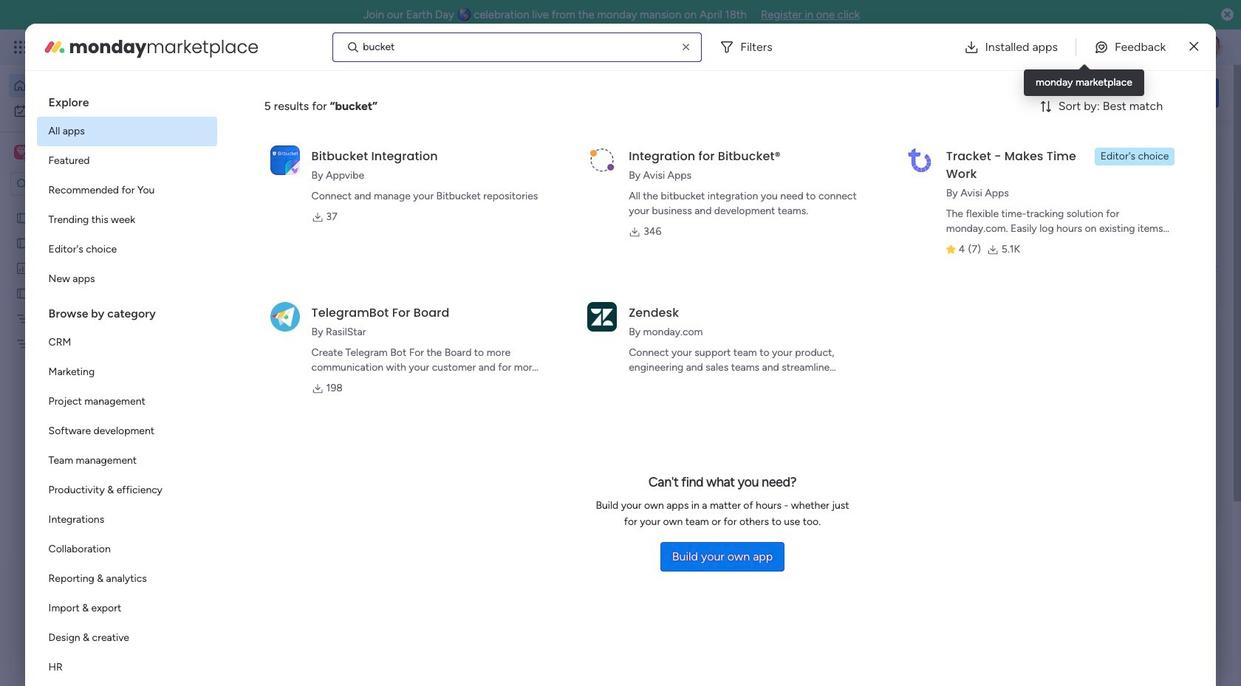 Task type: vqa. For each thing, say whether or not it's contained in the screenshot.
Public board icon to the left
no



Task type: describe. For each thing, give the bounding box(es) containing it.
1 vertical spatial dapulse x slim image
[[1197, 137, 1215, 154]]

workspace image
[[14, 144, 29, 160]]

Search in workspace field
[[31, 176, 123, 193]]

workspace selection element
[[14, 143, 123, 163]]

getting started element
[[998, 568, 1220, 627]]

v2 bolt switch image
[[1125, 85, 1134, 101]]

2 heading from the top
[[37, 294, 217, 328]]

quick search results list box
[[228, 168, 962, 545]]

2 image
[[1023, 30, 1036, 47]]

public board image inside quick search results list box
[[247, 299, 263, 316]]

terry turtle image
[[1200, 35, 1224, 59]]

0 vertical spatial dapulse x slim image
[[1190, 38, 1199, 56]]

1 circle o image from the top
[[1020, 206, 1030, 217]]

v2 user feedback image
[[1010, 84, 1021, 101]]

update feed image
[[1012, 40, 1027, 55]]

help center element
[[998, 639, 1220, 687]]

monday marketplace image
[[43, 35, 66, 59]]



Task type: locate. For each thing, give the bounding box(es) containing it.
search everything image
[[1113, 40, 1128, 55]]

public board image down public dashboard image
[[16, 286, 30, 300]]

public board image
[[16, 236, 30, 250]]

app logo image
[[270, 145, 300, 175], [588, 145, 617, 175], [905, 145, 935, 175], [270, 302, 300, 332], [588, 302, 617, 332]]

dapulse x slim image
[[1190, 38, 1199, 56], [1197, 137, 1215, 154]]

monday marketplace image
[[1077, 40, 1092, 55]]

option
[[9, 74, 180, 98], [9, 99, 180, 123], [37, 117, 217, 146], [37, 146, 217, 176], [37, 176, 217, 205], [0, 204, 188, 207], [37, 205, 217, 235], [37, 235, 217, 265], [37, 265, 217, 294], [37, 328, 217, 358], [37, 358, 217, 387], [37, 387, 217, 417], [37, 417, 217, 446], [37, 446, 217, 476], [37, 476, 217, 506], [37, 506, 217, 535], [37, 535, 217, 565], [37, 565, 217, 594], [37, 594, 217, 624], [37, 624, 217, 653], [37, 653, 217, 683]]

select product image
[[13, 40, 28, 55]]

heading
[[37, 83, 217, 117], [37, 294, 217, 328]]

2 circle o image from the top
[[1020, 225, 1030, 236]]

component image
[[247, 323, 260, 336]]

add to favorites image
[[438, 300, 453, 315]]

public board image up public board icon
[[16, 211, 30, 225]]

circle o image
[[1020, 206, 1030, 217], [1020, 225, 1030, 236]]

see plans image
[[245, 39, 258, 55]]

0 vertical spatial circle o image
[[1020, 206, 1030, 217]]

public board image
[[16, 211, 30, 225], [16, 286, 30, 300], [247, 299, 263, 316]]

list box
[[37, 83, 217, 687], [0, 202, 188, 555]]

1 vertical spatial circle o image
[[1020, 225, 1030, 236]]

1 vertical spatial heading
[[37, 294, 217, 328]]

0 vertical spatial heading
[[37, 83, 217, 117]]

1 heading from the top
[[37, 83, 217, 117]]

help image
[[1146, 40, 1160, 55]]

public dashboard image
[[16, 261, 30, 275]]

notifications image
[[979, 40, 994, 55]]

public board image up component image
[[247, 299, 263, 316]]

circle o image
[[1020, 244, 1030, 255]]

workspace image
[[16, 144, 26, 160]]



